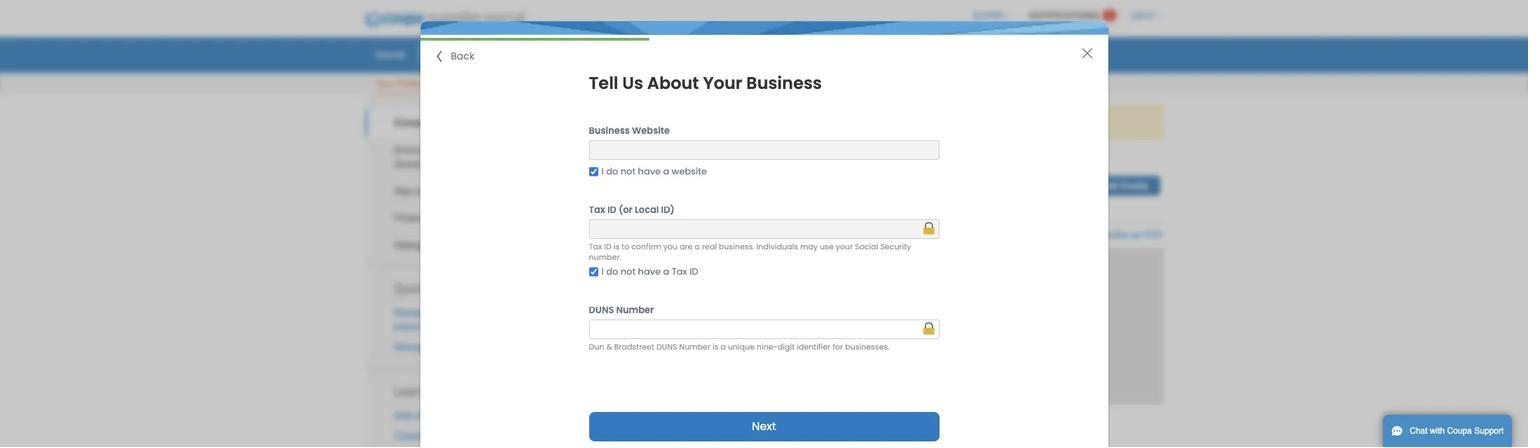 Task type: locate. For each thing, give the bounding box(es) containing it.
0 vertical spatial profile
[[679, 116, 706, 128]]

governance
[[394, 158, 448, 170]]

to inside tax id is to confirm you are a real business. individuals may use your social security number.
[[622, 241, 629, 252]]

0 vertical spatial coupa
[[799, 116, 828, 128]]

to left get
[[708, 116, 717, 128]]

tax up i do not have a tax id option
[[589, 241, 602, 252]]

tell us about your business dialog
[[420, 21, 1108, 447]]

i right i do not have a tax id option
[[602, 265, 604, 278]]

real
[[702, 241, 717, 252]]

0 horizontal spatial number
[[616, 303, 654, 316]]

bjord's excursions image
[[570, 154, 626, 212]]

coupa supplier portal image
[[354, 2, 535, 37]]

setup
[[1074, 47, 1103, 61]]

not right i do not have a website checkbox
[[621, 165, 636, 178]]

bjord's excursions
[[640, 170, 801, 193]]

2 have from the top
[[638, 265, 661, 278]]

progress bar
[[420, 38, 649, 41]]

do down number.
[[606, 265, 618, 278]]

manage legal entities
[[394, 341, 487, 352]]

1 vertical spatial profile
[[967, 229, 994, 240]]

& inside the 'tell us about your business' dialog
[[606, 341, 612, 352]]

risk
[[394, 185, 413, 197]]

1 horizontal spatial are
[[882, 116, 896, 128]]

company profile
[[394, 117, 472, 128]]

profile left "progress"
[[896, 160, 925, 171]]

& left diversity
[[450, 158, 457, 170]]

i do not have a website
[[602, 165, 707, 178]]

1 horizontal spatial is
[[713, 341, 719, 352]]

1 horizontal spatial profile
[[679, 116, 706, 128]]

profile left url
[[967, 229, 994, 240]]

category.
[[1005, 116, 1045, 128]]

next button
[[589, 412, 939, 441]]

id for is
[[604, 241, 612, 252]]

1 vertical spatial for
[[833, 341, 843, 352]]

1 manage from the top
[[394, 307, 430, 318]]

1 do from the top
[[606, 165, 618, 178]]

Tax ID (or Local ID) text field
[[589, 219, 939, 239]]

1 vertical spatial i
[[602, 265, 604, 278]]

0 vertical spatial do
[[606, 165, 618, 178]]

profile up 'social'
[[857, 229, 884, 240]]

manage down information
[[394, 341, 430, 352]]

0 vertical spatial is
[[614, 241, 620, 252]]

background image
[[570, 248, 1163, 404]]

that
[[863, 116, 879, 128]]

a down the you
[[663, 265, 669, 278]]

have up "local"
[[638, 165, 661, 178]]

0 vertical spatial business
[[746, 71, 822, 95]]

1 vertical spatial id
[[604, 241, 612, 252]]

copy
[[941, 229, 964, 240]]

diversity
[[460, 158, 497, 170]]

have down the "confirm"
[[638, 265, 661, 278]]

edit profile
[[1101, 181, 1149, 191]]

profile preview
[[857, 229, 921, 240]]

2 do from the top
[[606, 265, 618, 278]]

number
[[616, 303, 654, 316], [679, 341, 711, 352]]

environmental,
[[394, 144, 460, 156]]

center
[[445, 383, 482, 399]]

have
[[638, 165, 661, 178], [638, 265, 661, 278]]

0 horizontal spatial duns
[[589, 303, 614, 316]]

0 vertical spatial not
[[621, 165, 636, 178]]

is inside tax id is to confirm you are a real business. individuals may use your social security number.
[[614, 241, 620, 252]]

business left website
[[589, 124, 630, 137]]

1 vertical spatial coupa
[[1447, 426, 1472, 436]]

profile right discoverable
[[492, 430, 519, 442]]

home
[[375, 47, 405, 61]]

business down catalogs "link"
[[746, 71, 822, 95]]

download profile as pdf
[[1054, 229, 1163, 240]]

business left as in the left of the page
[[600, 420, 644, 431]]

i for i do not have a website
[[602, 165, 604, 178]]

your right use
[[836, 241, 853, 252]]

manage
[[394, 307, 430, 318], [394, 341, 430, 352]]

1 horizontal spatial your
[[836, 241, 853, 252]]

1 not from the top
[[621, 165, 636, 178]]

I do not have a Tax ID checkbox
[[589, 263, 598, 281]]

2 additional information image from the top
[[922, 322, 935, 335]]

1 vertical spatial duns
[[656, 341, 677, 352]]

profile link
[[417, 43, 467, 64]]

2 vertical spatial tax
[[672, 265, 687, 278]]

security
[[880, 241, 911, 252]]

your right complete
[[657, 116, 676, 128]]

& right dun
[[606, 341, 612, 352]]

duns up dun
[[589, 303, 614, 316]]

not down number.
[[621, 265, 636, 278]]

1 horizontal spatial your
[[703, 71, 742, 95]]

0 vertical spatial to
[[708, 116, 717, 128]]

manage up information
[[394, 307, 430, 318]]

doing
[[570, 420, 597, 431]]

& for dun & bradstreet duns number is a unique nine-digit identifier for businesses.
[[606, 341, 612, 352]]

0 vertical spatial for
[[933, 116, 944, 128]]

home link
[[366, 43, 414, 64]]

quick links
[[394, 279, 456, 296]]

not for i do not have a website
[[621, 165, 636, 178]]

progress
[[927, 160, 967, 171]]

business inside bjord's excursions banner
[[600, 420, 644, 431]]

tax inside tax id is to confirm you are a real business. individuals may use your social security number.
[[589, 241, 602, 252]]

with
[[1430, 426, 1445, 436]]

1 vertical spatial not
[[621, 265, 636, 278]]

coupa right with
[[1447, 426, 1472, 436]]

2 not from the top
[[621, 265, 636, 278]]

support
[[1474, 426, 1504, 436]]

for left items
[[933, 116, 944, 128]]

tax for tax id is to confirm you are a real business. individuals may use your social security number.
[[589, 241, 602, 252]]

to left the "confirm"
[[622, 241, 629, 252]]

url
[[996, 229, 1016, 240]]

profile left the 'as'
[[1100, 229, 1128, 240]]

number up the bradstreet
[[616, 303, 654, 316]]

2 vertical spatial profile
[[492, 430, 519, 442]]

do for i do not have a website
[[606, 165, 618, 178]]

0 horizontal spatial to
[[622, 241, 629, 252]]

tax for tax id (or local id)
[[589, 203, 605, 216]]

& inside environmental, social, governance & diversity
[[450, 158, 457, 170]]

financial performance
[[394, 213, 492, 224]]

& for ratings & references
[[430, 240, 437, 251]]

profile
[[426, 47, 458, 61], [396, 78, 422, 89], [442, 117, 472, 128], [896, 160, 925, 171], [1121, 181, 1149, 191], [857, 229, 884, 240], [1100, 229, 1128, 240]]

1 vertical spatial is
[[713, 341, 719, 352]]

your
[[703, 71, 742, 95], [375, 78, 394, 89]]

is left unique
[[713, 341, 719, 352]]

1 vertical spatial additional information image
[[922, 322, 935, 335]]

invoices
[[695, 47, 734, 61]]

0 horizontal spatial coupa
[[799, 116, 828, 128]]

information
[[394, 321, 443, 332]]

1 vertical spatial are
[[680, 241, 693, 252]]

tax left (or
[[589, 203, 605, 216]]

0 vertical spatial duns
[[589, 303, 614, 316]]

id inside tax id is to confirm you are a real business. individuals may use your social security number.
[[604, 241, 612, 252]]

to inside "alert"
[[708, 116, 717, 128]]

bradstreet
[[614, 341, 654, 352]]

not
[[621, 165, 636, 178], [621, 265, 636, 278]]

your right in
[[983, 116, 1002, 128]]

manage inside manage payment information
[[394, 307, 430, 318]]

0 vertical spatial i
[[602, 165, 604, 178]]

bjord's
[[640, 170, 700, 193]]

are right that
[[882, 116, 896, 128]]

& right ratings
[[430, 240, 437, 251]]

for right "identifier"
[[833, 341, 843, 352]]

your inside 'link'
[[375, 78, 394, 89]]

create a discoverable profile
[[394, 430, 519, 442]]

1 additional information image from the top
[[922, 222, 935, 235]]

0 vertical spatial manage
[[394, 307, 430, 318]]

1 vertical spatial do
[[606, 265, 618, 278]]

to for profile
[[708, 116, 717, 128]]

tax down the you
[[672, 265, 687, 278]]

additional information image
[[922, 222, 935, 235], [922, 322, 935, 335]]

i right i do not have a website checkbox
[[602, 165, 604, 178]]

2 vertical spatial business
[[600, 420, 644, 431]]

have for tax
[[638, 265, 661, 278]]

number left unique
[[679, 341, 711, 352]]

0 vertical spatial id
[[607, 203, 617, 216]]

coupa
[[799, 116, 828, 128], [1447, 426, 1472, 436]]

for
[[933, 116, 944, 128], [833, 341, 843, 352]]

your down the home link
[[375, 78, 394, 89]]

dun & bradstreet duns number is a unique nine-digit identifier for businesses.
[[589, 341, 890, 352]]

financial
[[394, 213, 433, 224]]

additional information image for duns number
[[922, 322, 935, 335]]

duns right the bradstreet
[[656, 341, 677, 352]]

1 horizontal spatial to
[[708, 116, 717, 128]]

0 horizontal spatial is
[[614, 241, 620, 252]]

a left real
[[695, 241, 700, 252]]

profile down the home link
[[396, 78, 422, 89]]

1 vertical spatial have
[[638, 265, 661, 278]]

social
[[855, 241, 878, 252]]

add more customers
[[394, 410, 485, 421]]

0 vertical spatial additional information image
[[922, 222, 935, 235]]

duns
[[589, 303, 614, 316], [656, 341, 677, 352]]

coupa inside button
[[1447, 426, 1472, 436]]

for inside the 'tell us about your business' dialog
[[833, 341, 843, 352]]

profile preview link
[[857, 229, 921, 240]]

2 horizontal spatial profile
[[967, 229, 994, 240]]

& right the risk
[[416, 185, 422, 197]]

create
[[394, 430, 424, 442]]

manage for manage payment information
[[394, 307, 430, 318]]

are right the you
[[680, 241, 693, 252]]

2 manage from the top
[[394, 341, 430, 352]]

number.
[[589, 252, 621, 263]]

your down invoices
[[703, 71, 742, 95]]

profile progress
[[896, 160, 967, 171]]

dun
[[589, 341, 604, 352]]

catalogs link
[[746, 43, 806, 64]]

1 horizontal spatial coupa
[[1447, 426, 1472, 436]]

1 vertical spatial to
[[622, 241, 629, 252]]

1 horizontal spatial for
[[933, 116, 944, 128]]

id
[[607, 203, 617, 216], [604, 241, 612, 252], [690, 265, 698, 278]]

do for i do not have a tax id
[[606, 265, 618, 278]]

your
[[657, 116, 676, 128], [983, 116, 1002, 128], [836, 241, 853, 252]]

manage legal entities link
[[394, 341, 487, 352]]

0 vertical spatial have
[[638, 165, 661, 178]]

add
[[394, 410, 412, 421]]

learning
[[394, 383, 442, 399]]

1 have from the top
[[638, 165, 661, 178]]

complete
[[613, 116, 654, 128]]

business
[[746, 71, 822, 95], [589, 124, 630, 137], [600, 420, 644, 431]]

2 i from the top
[[602, 265, 604, 278]]

0 vertical spatial tax
[[589, 203, 605, 216]]

environmental, social, governance & diversity
[[394, 144, 497, 170]]

may
[[800, 241, 818, 252]]

0 horizontal spatial your
[[375, 78, 394, 89]]

progress bar inside the 'tell us about your business' dialog
[[420, 38, 649, 41]]

your inside tax id is to confirm you are a real business. individuals may use your social security number.
[[836, 241, 853, 252]]

coupa right by
[[799, 116, 828, 128]]

1 horizontal spatial number
[[679, 341, 711, 352]]

business.
[[719, 241, 755, 252]]

customers
[[439, 410, 485, 421]]

1 i from the top
[[602, 165, 604, 178]]

is left the "confirm"
[[614, 241, 620, 252]]

1 vertical spatial manage
[[394, 341, 430, 352]]

for inside "alert"
[[933, 116, 944, 128]]

businesses.
[[845, 341, 890, 352]]

do right i do not have a website checkbox
[[606, 165, 618, 178]]

0 horizontal spatial for
[[833, 341, 843, 352]]

performance
[[436, 213, 492, 224]]

entities
[[456, 341, 487, 352]]

profile left get
[[679, 116, 706, 128]]

0 horizontal spatial are
[[680, 241, 693, 252]]

by
[[786, 116, 796, 128]]

1 vertical spatial tax
[[589, 241, 602, 252]]

0 vertical spatial are
[[882, 116, 896, 128]]



Task type: vqa. For each thing, say whether or not it's contained in the screenshot.
the and to the middle
no



Task type: describe. For each thing, give the bounding box(es) containing it.
back button
[[437, 49, 475, 64]]

a left website
[[663, 165, 669, 178]]

copy profile url
[[941, 229, 1016, 240]]

profile up 'social,'
[[442, 117, 472, 128]]

ratings
[[394, 240, 427, 251]]

add more customers link
[[394, 410, 485, 421]]

1 vertical spatial business
[[589, 124, 630, 137]]

nine-
[[757, 341, 778, 352]]

your inside dialog
[[703, 71, 742, 95]]

looking
[[899, 116, 930, 128]]

are inside tax id is to confirm you are a real business. individuals may use your social security number.
[[680, 241, 693, 252]]

complete your profile to get discovered by coupa buyers that are looking for items in your category.
[[613, 116, 1045, 128]]

manage for manage legal entities
[[394, 341, 430, 352]]

setup link
[[1065, 43, 1112, 64]]

profile right edit
[[1121, 181, 1149, 191]]

quick
[[394, 279, 425, 296]]

parent
[[926, 420, 957, 431]]

tax id is to confirm you are a real business. individuals may use your social security number.
[[589, 241, 911, 263]]

tell
[[589, 71, 618, 95]]

duns number
[[589, 303, 654, 316]]

pdf
[[1144, 229, 1163, 240]]

as
[[646, 420, 659, 431]]

doing business as
[[570, 420, 659, 431]]

company
[[394, 117, 439, 128]]

profile inside button
[[1100, 229, 1128, 240]]

additional information image for tax id (or local id)
[[922, 222, 935, 235]]

(or
[[619, 203, 633, 216]]

financial performance link
[[365, 205, 549, 232]]

profile inside 'link'
[[396, 78, 422, 89]]

id for (or
[[607, 203, 617, 216]]

Business Website text field
[[589, 140, 939, 160]]

chat with coupa support
[[1410, 426, 1504, 436]]

individuals
[[757, 241, 798, 252]]

I do not have a website checkbox
[[589, 163, 598, 181]]

payment
[[432, 307, 470, 318]]

digit
[[778, 341, 795, 352]]

legal
[[432, 341, 453, 352]]

have for website
[[638, 165, 661, 178]]

a inside tax id is to confirm you are a real business. individuals may use your social security number.
[[695, 241, 700, 252]]

links
[[428, 279, 456, 296]]

references
[[439, 240, 490, 251]]

in
[[973, 116, 981, 128]]

create a discoverable profile link
[[394, 430, 519, 442]]

2 horizontal spatial your
[[983, 116, 1002, 128]]

tell us about your business
[[589, 71, 822, 95]]

i do not have a tax id
[[602, 265, 698, 278]]

buyers
[[831, 116, 860, 128]]

is
[[874, 420, 882, 431]]

complete your profile to get discovered by coupa buyers that are looking for items in your category. alert
[[570, 104, 1163, 140]]

excursions
[[705, 170, 801, 193]]

id)
[[661, 203, 675, 216]]

bjord's excursions banner
[[565, 154, 1178, 447]]

profile inside "alert"
[[679, 116, 706, 128]]

1 horizontal spatial duns
[[656, 341, 677, 352]]

website
[[672, 165, 707, 178]]

is ultimate parent
[[874, 420, 957, 431]]

i for i do not have a tax id
[[602, 265, 604, 278]]

ratings & references link
[[365, 232, 549, 259]]

discovered
[[736, 116, 783, 128]]

edit profile link
[[1090, 176, 1160, 196]]

0 horizontal spatial profile
[[492, 430, 519, 442]]

catalogs
[[755, 47, 797, 61]]

to for is
[[622, 241, 629, 252]]

you
[[663, 241, 678, 252]]

compliance
[[425, 185, 477, 197]]

more
[[414, 410, 437, 421]]

risk & compliance
[[394, 185, 477, 197]]

next
[[752, 418, 776, 434]]

2 vertical spatial id
[[690, 265, 698, 278]]

unique
[[728, 341, 755, 352]]

business website
[[589, 124, 670, 137]]

us
[[622, 71, 643, 95]]

manage payment information link
[[394, 307, 470, 332]]

a right create
[[426, 430, 432, 442]]

DUNS Number text field
[[589, 319, 939, 339]]

& for risk & compliance
[[416, 185, 422, 197]]

confirm
[[631, 241, 661, 252]]

chat
[[1410, 426, 1428, 436]]

discoverable
[[434, 430, 490, 442]]

as
[[1131, 229, 1141, 240]]

1 vertical spatial number
[[679, 341, 711, 352]]

social,
[[462, 144, 492, 156]]

download profile as pdf button
[[1054, 228, 1163, 242]]

profile inside bjord's excursions banner
[[967, 229, 994, 240]]

not for i do not have a tax id
[[621, 265, 636, 278]]

environmental, social, governance & diversity link
[[365, 136, 549, 177]]

about
[[647, 71, 699, 95]]

ultimate
[[885, 420, 924, 431]]

tax id (or local id)
[[589, 203, 675, 216]]

coupa inside "alert"
[[799, 116, 828, 128]]

are inside "alert"
[[882, 116, 896, 128]]

learning center
[[394, 383, 482, 399]]

get
[[719, 116, 733, 128]]

identifier
[[797, 341, 831, 352]]

0 horizontal spatial your
[[657, 116, 676, 128]]

a left unique
[[721, 341, 726, 352]]

edit
[[1101, 181, 1118, 191]]

back
[[451, 49, 475, 63]]

preview
[[887, 229, 921, 240]]

use
[[820, 241, 834, 252]]

0 vertical spatial number
[[616, 303, 654, 316]]

profile down the coupa supplier portal image
[[426, 47, 458, 61]]

chat with coupa support button
[[1383, 415, 1512, 447]]

local
[[635, 203, 659, 216]]



